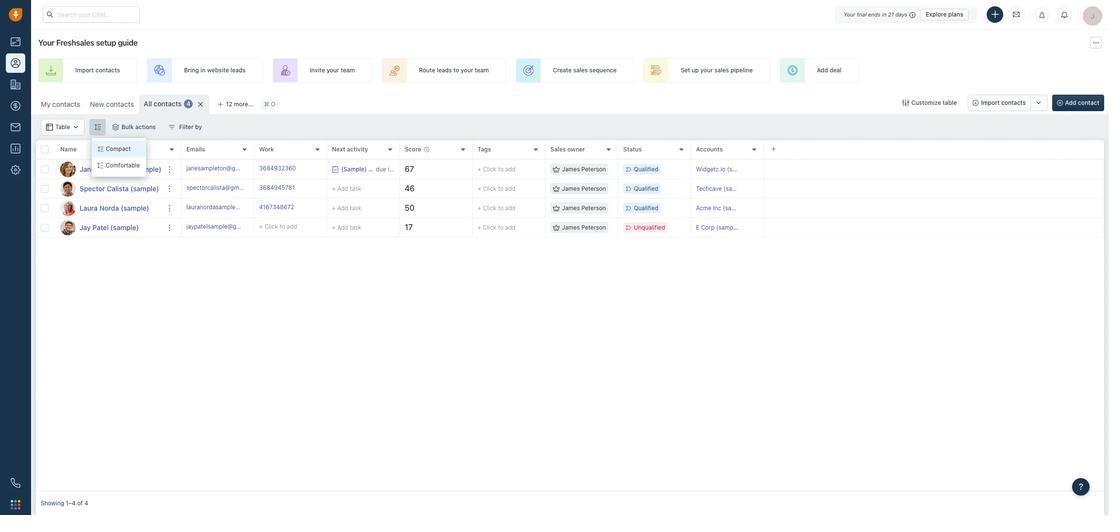 Task type: locate. For each thing, give the bounding box(es) containing it.
1 horizontal spatial team
[[475, 67, 489, 74]]

17
[[405, 223, 413, 232]]

widgetz.io
[[696, 166, 726, 173]]

1 vertical spatial + add task
[[332, 204, 362, 211]]

1 + add task from the top
[[332, 185, 362, 192]]

0 horizontal spatial leads
[[231, 67, 246, 74]]

⌘
[[264, 101, 269, 108]]

2 task from the top
[[350, 204, 362, 211]]

container_wx8msf4aqz5i3rn1 image right table
[[72, 124, 79, 131]]

customize
[[912, 99, 942, 106]]

filter by
[[179, 123, 202, 131]]

your for your freshsales setup guide
[[38, 38, 54, 47]]

import right 'table' at the top right of the page
[[982, 99, 1000, 106]]

2 james peterson from the top
[[562, 185, 606, 192]]

new contacts
[[90, 100, 134, 108]]

dialog containing compact
[[92, 138, 146, 177]]

grid
[[36, 139, 1105, 492]]

0 horizontal spatial 4
[[84, 500, 88, 507]]

2 james from the top
[[562, 185, 580, 192]]

container_wx8msf4aqz5i3rn1 image down sales
[[553, 166, 560, 173]]

click
[[483, 166, 497, 173], [483, 185, 497, 192], [483, 204, 497, 212], [265, 223, 278, 230], [483, 224, 497, 231]]

1–4
[[66, 500, 76, 507]]

1 james from the top
[[562, 166, 580, 173]]

widgetz.io (sample) link
[[696, 166, 751, 173]]

1 vertical spatial 4
[[84, 500, 88, 507]]

team
[[341, 67, 355, 74], [475, 67, 489, 74]]

1 vertical spatial j image
[[60, 220, 76, 235]]

sales
[[551, 146, 566, 153]]

click for 46
[[483, 185, 497, 192]]

jaypatelsample@gmail.com link
[[186, 222, 261, 233]]

3 + add task from the top
[[332, 224, 362, 231]]

e corp (sample)
[[696, 224, 741, 231]]

sales right "create" in the top of the page
[[573, 67, 588, 74]]

2 + add task from the top
[[332, 204, 362, 211]]

0 vertical spatial your
[[844, 11, 856, 17]]

leads
[[231, 67, 246, 74], [437, 67, 452, 74]]

dialog
[[92, 138, 146, 177]]

deal
[[830, 67, 842, 74]]

my contacts button
[[36, 95, 85, 114], [41, 100, 80, 108]]

customize table
[[912, 99, 957, 106]]

1 vertical spatial qualified
[[634, 185, 659, 192]]

james peterson for 17
[[562, 224, 606, 231]]

0 horizontal spatial import
[[75, 67, 94, 74]]

status
[[623, 146, 642, 153]]

(sample)
[[133, 165, 161, 173], [727, 166, 751, 173], [131, 184, 159, 193], [724, 185, 748, 192], [121, 204, 149, 212], [723, 204, 747, 212], [110, 223, 139, 231], [716, 224, 741, 231]]

3 james peterson from the top
[[562, 204, 606, 212]]

add inside add deal link
[[817, 67, 828, 74]]

leads right website
[[231, 67, 246, 74]]

1 horizontal spatial import
[[982, 99, 1000, 106]]

3 + click to add from the top
[[478, 204, 516, 212]]

1 cell from the top
[[764, 160, 1105, 179]]

1 task from the top
[[350, 185, 362, 192]]

(sample) right inc
[[723, 204, 747, 212]]

add for 17
[[505, 224, 516, 231]]

add contact button
[[1052, 95, 1105, 111]]

add for 46
[[505, 185, 516, 192]]

+ click to add for 67
[[478, 166, 516, 173]]

1 vertical spatial import
[[982, 99, 1000, 106]]

press space to select this row. row
[[36, 160, 182, 179], [182, 160, 1105, 179], [36, 179, 182, 199], [182, 179, 1105, 199], [36, 199, 182, 218], [182, 199, 1105, 218], [36, 218, 182, 237], [182, 218, 1105, 237]]

phone element
[[6, 473, 25, 493]]

+ click to add for 17
[[478, 224, 516, 231]]

j image left jay
[[60, 220, 76, 235]]

2 vertical spatial + add task
[[332, 224, 362, 231]]

1 horizontal spatial leads
[[437, 67, 452, 74]]

l image
[[60, 200, 76, 216]]

jaypatelsample@gmail.com + click to add
[[186, 223, 297, 230]]

all contacts link
[[144, 99, 182, 109]]

website
[[207, 67, 229, 74]]

add for 50
[[505, 204, 516, 212]]

1 qualified from the top
[[634, 166, 659, 173]]

add for 46
[[337, 185, 348, 192]]

2 row group from the left
[[182, 160, 1105, 237]]

cell
[[764, 160, 1105, 179], [764, 179, 1105, 198], [764, 199, 1105, 218], [764, 218, 1105, 237]]

to for 67
[[498, 166, 504, 173]]

owner
[[568, 146, 585, 153]]

s image
[[60, 181, 76, 196]]

1 horizontal spatial import contacts
[[982, 99, 1026, 106]]

1 peterson from the top
[[582, 166, 606, 173]]

3 task from the top
[[350, 224, 362, 231]]

1 j image from the top
[[60, 161, 76, 177]]

0 vertical spatial import
[[75, 67, 94, 74]]

import contacts for import contacts button
[[982, 99, 1026, 106]]

3 cell from the top
[[764, 199, 1105, 218]]

your left trial
[[844, 11, 856, 17]]

(sample) down spector calista (sample) link
[[121, 204, 149, 212]]

add for 50
[[337, 204, 348, 211]]

0 vertical spatial 4
[[187, 100, 191, 108]]

bring in website leads link
[[147, 58, 263, 83]]

2 peterson from the top
[[582, 185, 606, 192]]

1 row group from the left
[[36, 160, 182, 237]]

explore plans link
[[921, 8, 969, 20]]

import contacts inside button
[[982, 99, 1026, 106]]

3684945781 link
[[259, 183, 295, 194]]

score
[[405, 146, 422, 153]]

emails
[[186, 146, 205, 153]]

set up your sales pipeline link
[[644, 58, 771, 83]]

4 up the filter by on the top of the page
[[187, 100, 191, 108]]

4 + click to add from the top
[[478, 224, 516, 231]]

1 horizontal spatial in
[[882, 11, 887, 17]]

(sample) for jane sampleton (sample)
[[133, 165, 161, 173]]

name column header
[[55, 140, 182, 160]]

comfortable
[[106, 162, 140, 169]]

leads right route
[[437, 67, 452, 74]]

1 horizontal spatial your
[[844, 11, 856, 17]]

21
[[888, 11, 894, 17]]

to inside 'link'
[[454, 67, 459, 74]]

click for 50
[[483, 204, 497, 212]]

1 vertical spatial import contacts
[[982, 99, 1026, 106]]

3684932360 link
[[259, 164, 296, 174]]

all
[[144, 100, 152, 108]]

1 vertical spatial your
[[38, 38, 54, 47]]

press space to select this row. row containing jane sampleton (sample)
[[36, 160, 182, 179]]

2 vertical spatial task
[[350, 224, 362, 231]]

peterson
[[582, 166, 606, 173], [582, 185, 606, 192], [582, 204, 606, 212], [582, 224, 606, 231]]

of
[[77, 500, 83, 507]]

0 vertical spatial import contacts
[[75, 67, 120, 74]]

j image for jane sampleton (sample)
[[60, 161, 76, 177]]

your right route
[[461, 67, 473, 74]]

by
[[195, 123, 202, 131]]

invite your team link
[[273, 58, 372, 83]]

Search your CRM... text field
[[43, 6, 140, 23]]

new contacts button
[[85, 95, 139, 114], [90, 100, 134, 108]]

1 horizontal spatial your
[[461, 67, 473, 74]]

cell for 17
[[764, 218, 1105, 237]]

1 horizontal spatial 4
[[187, 100, 191, 108]]

to for 50
[[498, 204, 504, 212]]

container_wx8msf4aqz5i3rn1 image inside filter by button
[[169, 124, 175, 131]]

3684945781
[[259, 184, 295, 191]]

in left 21 on the right top
[[882, 11, 887, 17]]

row group
[[36, 160, 182, 237], [182, 160, 1105, 237]]

(sample) right the calista
[[131, 184, 159, 193]]

0 vertical spatial j image
[[60, 161, 76, 177]]

0 horizontal spatial team
[[341, 67, 355, 74]]

j image left jane
[[60, 161, 76, 177]]

2 leads from the left
[[437, 67, 452, 74]]

up
[[692, 67, 699, 74]]

spector calista (sample)
[[80, 184, 159, 193]]

sales
[[573, 67, 588, 74], [715, 67, 729, 74]]

jay
[[80, 223, 91, 231]]

compact
[[106, 145, 131, 153]]

import inside button
[[982, 99, 1000, 106]]

import down your freshsales setup guide
[[75, 67, 94, 74]]

0 horizontal spatial sales
[[573, 67, 588, 74]]

james peterson for 67
[[562, 166, 606, 173]]

0 horizontal spatial import contacts
[[75, 67, 120, 74]]

in right bring
[[201, 67, 206, 74]]

(sample) for e corp (sample)
[[716, 224, 741, 231]]

1 + click to add from the top
[[478, 166, 516, 173]]

2 j image from the top
[[60, 220, 76, 235]]

press space to select this row. row containing 17
[[182, 218, 1105, 237]]

qualified for 67
[[634, 166, 659, 173]]

1 james peterson from the top
[[562, 166, 606, 173]]

0 horizontal spatial your
[[327, 67, 339, 74]]

4167348672 link
[[259, 203, 294, 213]]

0 vertical spatial + add task
[[332, 185, 362, 192]]

container_wx8msf4aqz5i3rn1 image
[[903, 100, 909, 106], [46, 124, 53, 131], [72, 124, 79, 131], [553, 166, 560, 173]]

filter
[[179, 123, 194, 131]]

calista
[[107, 184, 129, 193]]

next activity
[[332, 146, 368, 153]]

acme
[[696, 204, 712, 212]]

inc
[[713, 204, 722, 212]]

task for 50
[[350, 204, 362, 211]]

team inside 'link'
[[475, 67, 489, 74]]

+ click to add
[[478, 166, 516, 173], [478, 185, 516, 192], [478, 204, 516, 212], [478, 224, 516, 231]]

import contacts link
[[38, 58, 137, 83]]

ends
[[869, 11, 881, 17]]

james peterson
[[562, 166, 606, 173], [562, 185, 606, 192], [562, 204, 606, 212], [562, 224, 606, 231]]

set
[[681, 67, 690, 74]]

explore plans
[[926, 10, 964, 18]]

to
[[454, 67, 459, 74], [498, 166, 504, 173], [498, 185, 504, 192], [498, 204, 504, 212], [280, 223, 285, 230], [498, 224, 504, 231]]

import for import contacts link
[[75, 67, 94, 74]]

peterson for 67
[[582, 166, 606, 173]]

janesampleton@gmail.com
[[186, 165, 260, 172]]

container_wx8msf4aqz5i3rn1 image inside 'bulk actions' button
[[112, 124, 119, 131]]

qualified
[[634, 166, 659, 173], [634, 185, 659, 192], [634, 204, 659, 212]]

peterson for 17
[[582, 224, 606, 231]]

1 team from the left
[[341, 67, 355, 74]]

(sample) for laura norda (sample)
[[121, 204, 149, 212]]

2 vertical spatial qualified
[[634, 204, 659, 212]]

0 vertical spatial task
[[350, 185, 362, 192]]

0 horizontal spatial your
[[38, 38, 54, 47]]

container_wx8msf4aqz5i3rn1 image
[[112, 124, 119, 131], [169, 124, 175, 131], [332, 166, 339, 173], [553, 185, 560, 192], [553, 205, 560, 211], [553, 224, 560, 231]]

spectorcalista@gmail.com 3684945781
[[186, 184, 295, 191]]

0 horizontal spatial in
[[201, 67, 206, 74]]

+ add task
[[332, 185, 362, 192], [332, 204, 362, 211], [332, 224, 362, 231]]

all contacts 4
[[144, 100, 191, 108]]

add contact
[[1066, 99, 1100, 106]]

4 peterson from the top
[[582, 224, 606, 231]]

your left freshsales
[[38, 38, 54, 47]]

table
[[55, 124, 70, 131]]

4 right of on the left of page
[[84, 500, 88, 507]]

2 + click to add from the top
[[478, 185, 516, 192]]

1 vertical spatial task
[[350, 204, 362, 211]]

your right invite
[[327, 67, 339, 74]]

jane
[[80, 165, 95, 173]]

container_wx8msf4aqz5i3rn1 image left customize
[[903, 100, 909, 106]]

+
[[478, 166, 481, 173], [332, 185, 336, 192], [478, 185, 481, 192], [332, 204, 336, 211], [478, 204, 481, 212], [259, 223, 263, 230], [332, 224, 336, 231], [478, 224, 481, 231]]

2 qualified from the top
[[634, 185, 659, 192]]

o
[[271, 101, 276, 108]]

to for 17
[[498, 224, 504, 231]]

name row
[[36, 140, 182, 160]]

4 inside all contacts 4
[[187, 100, 191, 108]]

2 team from the left
[[475, 67, 489, 74]]

set up your sales pipeline
[[681, 67, 753, 74]]

press space to select this row. row containing 46
[[182, 179, 1105, 199]]

1 horizontal spatial sales
[[715, 67, 729, 74]]

(sample) up techcave (sample) link
[[727, 166, 751, 173]]

sales left pipeline
[[715, 67, 729, 74]]

(sample) down laura norda (sample) link
[[110, 223, 139, 231]]

next
[[332, 146, 345, 153]]

2 your from the left
[[461, 67, 473, 74]]

(sample) right sampleton
[[133, 165, 161, 173]]

your
[[844, 11, 856, 17], [38, 38, 54, 47]]

actions
[[135, 123, 156, 131]]

2 horizontal spatial your
[[701, 67, 713, 74]]

task for 17
[[350, 224, 362, 231]]

3 peterson from the top
[[582, 204, 606, 212]]

peterson for 46
[[582, 185, 606, 192]]

(sample) right corp
[[716, 224, 741, 231]]

guide
[[118, 38, 138, 47]]

2 cell from the top
[[764, 179, 1105, 198]]

activity
[[347, 146, 368, 153]]

import for import contacts button
[[982, 99, 1000, 106]]

j image
[[60, 161, 76, 177], [60, 220, 76, 235]]

press space to select this row. row containing spector calista (sample)
[[36, 179, 182, 199]]

james
[[562, 166, 580, 173], [562, 185, 580, 192], [562, 204, 580, 212], [562, 224, 580, 231]]

more...
[[234, 101, 254, 108]]

3 your from the left
[[701, 67, 713, 74]]

3 james from the top
[[562, 204, 580, 212]]

showing
[[41, 500, 64, 507]]

4 james peterson from the top
[[562, 224, 606, 231]]

0 vertical spatial qualified
[[634, 166, 659, 173]]

3 qualified from the top
[[634, 204, 659, 212]]

4 cell from the top
[[764, 218, 1105, 237]]

your right up
[[701, 67, 713, 74]]

1 sales from the left
[[573, 67, 588, 74]]

4 james from the top
[[562, 224, 580, 231]]

contacts inside button
[[1002, 99, 1026, 106]]

task
[[350, 185, 362, 192], [350, 204, 362, 211], [350, 224, 362, 231]]



Task type: vqa. For each thing, say whether or not it's contained in the screenshot.
Add filters to narrow down the accounts you want to see. at the right top
no



Task type: describe. For each thing, give the bounding box(es) containing it.
bring in website leads
[[184, 67, 246, 74]]

sales owner
[[551, 146, 585, 153]]

create sales sequence link
[[516, 58, 634, 83]]

add deal
[[817, 67, 842, 74]]

pipeline
[[731, 67, 753, 74]]

+ add task for 50
[[332, 204, 362, 211]]

route leads to your team
[[419, 67, 489, 74]]

my contacts
[[41, 100, 80, 108]]

press space to select this row. row containing jay patel (sample)
[[36, 218, 182, 237]]

jaypatelsample@gmail.com
[[186, 223, 261, 230]]

bulk actions button
[[106, 119, 162, 135]]

container_wx8msf4aqz5i3rn1 image left table
[[46, 124, 53, 131]]

3684932360
[[259, 165, 296, 172]]

send email image
[[1013, 10, 1020, 19]]

press space to select this row. row containing laura norda (sample)
[[36, 199, 182, 218]]

+ add task for 46
[[332, 185, 362, 192]]

2 sales from the left
[[715, 67, 729, 74]]

unqualified
[[634, 224, 665, 231]]

work
[[259, 146, 274, 153]]

50
[[405, 203, 415, 212]]

(sample) for jay patel (sample)
[[110, 223, 139, 231]]

james for 17
[[562, 224, 580, 231]]

freshworks switcher image
[[11, 500, 20, 510]]

patel
[[93, 223, 109, 231]]

press space to select this row. row containing 67
[[182, 160, 1105, 179]]

j image for jay patel (sample)
[[60, 220, 76, 235]]

grid containing 67
[[36, 139, 1105, 492]]

(sample) down widgetz.io (sample)
[[724, 185, 748, 192]]

leads inside 'link'
[[437, 67, 452, 74]]

lauranordasample@gmail.com
[[186, 203, 269, 211]]

4167348672
[[259, 203, 294, 211]]

widgetz.io (sample)
[[696, 166, 751, 173]]

sales inside "link"
[[573, 67, 588, 74]]

jane sampleton (sample)
[[80, 165, 161, 173]]

janesampleton@gmail.com link
[[186, 164, 260, 174]]

your for your trial ends in 21 days
[[844, 11, 856, 17]]

⌘ o
[[264, 101, 276, 108]]

12
[[226, 101, 232, 108]]

to for 46
[[498, 185, 504, 192]]

your freshsales setup guide
[[38, 38, 138, 47]]

days
[[896, 11, 908, 17]]

add deal link
[[780, 58, 859, 83]]

style_myh0__igzzd8unmi image
[[94, 124, 101, 130]]

1 vertical spatial in
[[201, 67, 206, 74]]

james for 67
[[562, 166, 580, 173]]

acme inc (sample) link
[[696, 204, 747, 212]]

e corp (sample) link
[[696, 224, 741, 231]]

qualified for 46
[[634, 185, 659, 192]]

1 your from the left
[[327, 67, 339, 74]]

table
[[943, 99, 957, 106]]

bulk actions
[[122, 123, 156, 131]]

jane sampleton (sample) link
[[80, 164, 161, 174]]

techcave
[[696, 185, 722, 192]]

sequence
[[590, 67, 617, 74]]

+ click to add for 46
[[478, 185, 516, 192]]

click for 67
[[483, 166, 497, 173]]

spectorcalista@gmail.com link
[[186, 183, 259, 194]]

12 more... button
[[212, 98, 259, 111]]

accounts
[[696, 146, 723, 153]]

(sample) for acme inc (sample)
[[723, 204, 747, 212]]

container_wx8msf4aqz5i3rn1 image inside grid
[[553, 166, 560, 173]]

add for 67
[[505, 166, 516, 173]]

janesampleton@gmail.com 3684932360
[[186, 165, 296, 172]]

customize table button
[[896, 95, 964, 111]]

invite
[[310, 67, 325, 74]]

12 more...
[[226, 101, 254, 108]]

my
[[41, 100, 50, 108]]

showing 1–4 of 4
[[41, 500, 88, 507]]

your inside 'link'
[[461, 67, 473, 74]]

task for 46
[[350, 185, 362, 192]]

e
[[696, 224, 700, 231]]

container_wx8msf4aqz5i3rn1 image inside customize table button
[[903, 100, 909, 106]]

+ click to add for 50
[[478, 204, 516, 212]]

import contacts for import contacts link
[[75, 67, 120, 74]]

plans
[[949, 10, 964, 18]]

cell for 50
[[764, 199, 1105, 218]]

trial
[[857, 11, 867, 17]]

contact
[[1078, 99, 1100, 106]]

+ add task for 17
[[332, 224, 362, 231]]

james peterson for 50
[[562, 204, 606, 212]]

cell for 67
[[764, 160, 1105, 179]]

your trial ends in 21 days
[[844, 11, 908, 17]]

import contacts button
[[968, 95, 1031, 111]]

create
[[553, 67, 572, 74]]

cell for 46
[[764, 179, 1105, 198]]

filter by button
[[162, 119, 208, 135]]

james for 50
[[562, 204, 580, 212]]

james peterson for 46
[[562, 185, 606, 192]]

press space to select this row. row containing 50
[[182, 199, 1105, 218]]

james for 46
[[562, 185, 580, 192]]

laura norda (sample) link
[[80, 203, 149, 213]]

freshsales
[[56, 38, 94, 47]]

acme inc (sample)
[[696, 204, 747, 212]]

click for 17
[[483, 224, 497, 231]]

lauranordasample@gmail.com link
[[186, 203, 269, 213]]

46
[[405, 184, 415, 193]]

add for 17
[[337, 224, 348, 231]]

techcave (sample)
[[696, 185, 748, 192]]

0 vertical spatial in
[[882, 11, 887, 17]]

corp
[[701, 224, 715, 231]]

spectorcalista@gmail.com
[[186, 184, 259, 191]]

import contacts group
[[968, 95, 1048, 111]]

(sample) for spector calista (sample)
[[131, 184, 159, 193]]

1 leads from the left
[[231, 67, 246, 74]]

create sales sequence
[[553, 67, 617, 74]]

qualified for 50
[[634, 204, 659, 212]]

peterson for 50
[[582, 204, 606, 212]]

row group containing 67
[[182, 160, 1105, 237]]

bulk
[[122, 123, 134, 131]]

route
[[419, 67, 435, 74]]

bring
[[184, 67, 199, 74]]

route leads to your team link
[[382, 58, 507, 83]]

explore
[[926, 10, 947, 18]]

phone image
[[11, 478, 20, 488]]

spector
[[80, 184, 105, 193]]

row group containing jane sampleton (sample)
[[36, 160, 182, 237]]

67
[[405, 165, 414, 173]]

add inside add contact button
[[1066, 99, 1077, 106]]

table button
[[41, 119, 85, 135]]



